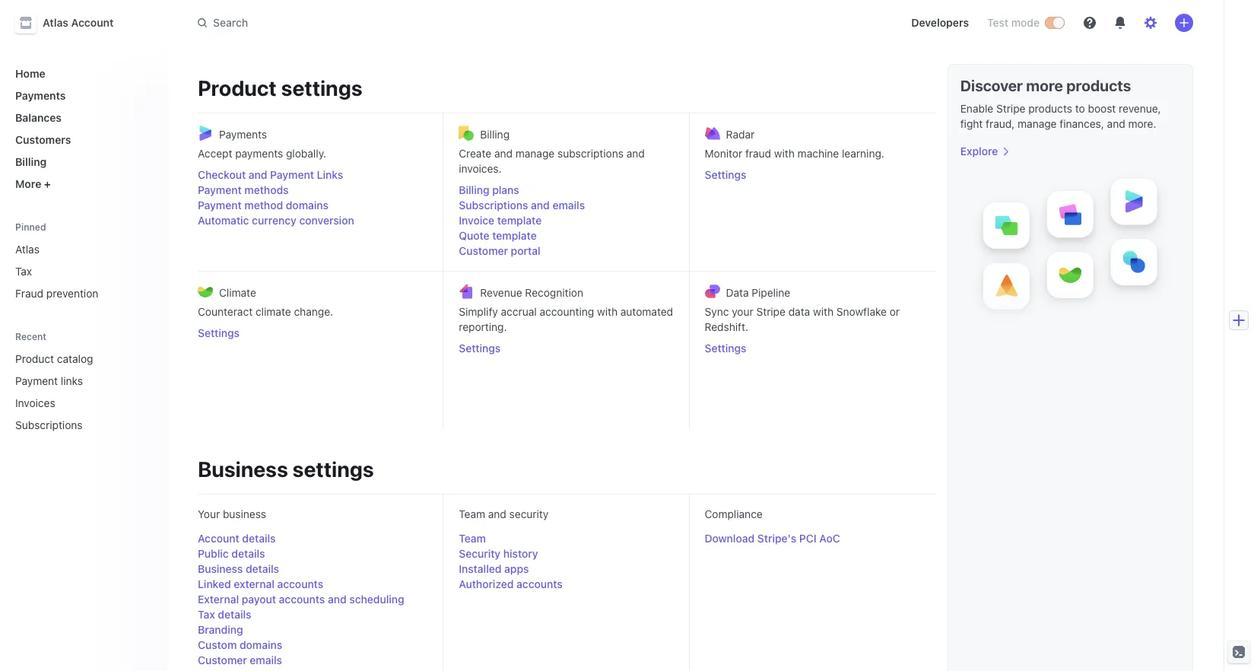 Task type: locate. For each thing, give the bounding box(es) containing it.
2 vertical spatial billing
[[459, 183, 490, 196]]

climate
[[256, 305, 291, 318]]

0 vertical spatial stripe
[[997, 102, 1026, 115]]

recent element
[[0, 346, 167, 438]]

account inside button
[[71, 16, 114, 29]]

1 vertical spatial emails
[[250, 654, 282, 667]]

catalog
[[57, 352, 93, 365]]

atlas inside button
[[43, 16, 68, 29]]

billing up more +
[[15, 155, 47, 168]]

and up invoices.
[[495, 147, 513, 160]]

2 horizontal spatial with
[[814, 305, 834, 318]]

business inside account details public details business details linked external accounts external payout accounts and scheduling tax details branding custom domains customer emails
[[198, 562, 243, 575]]

billing down invoices.
[[459, 183, 490, 196]]

method
[[245, 199, 283, 212]]

team for team and security
[[459, 508, 486, 521]]

account up public
[[198, 532, 240, 545]]

more.
[[1129, 117, 1157, 130]]

1 vertical spatial template
[[493, 229, 537, 242]]

business up linked
[[198, 562, 243, 575]]

0 horizontal spatial customer
[[198, 654, 247, 667]]

atlas inside the pinned element
[[15, 243, 40, 256]]

1 vertical spatial atlas
[[15, 243, 40, 256]]

subscriptions inside recent element
[[15, 419, 83, 431]]

customer
[[459, 244, 508, 257], [198, 654, 247, 667]]

settings for monitor fraud with machine learning.
[[705, 168, 747, 181]]

settings link for accounting
[[459, 341, 674, 356]]

balances
[[15, 111, 62, 124]]

0 vertical spatial team
[[459, 508, 486, 521]]

help image
[[1084, 17, 1097, 29]]

download
[[705, 532, 755, 545]]

stripe inside sync your stripe data with snowflake or redshift.
[[757, 305, 786, 318]]

account up home link
[[71, 16, 114, 29]]

test mode
[[988, 16, 1040, 29]]

settings link for with
[[705, 167, 921, 183]]

invoice
[[459, 214, 495, 227]]

team up security
[[459, 532, 486, 545]]

settings link down change.
[[198, 326, 428, 341]]

template
[[498, 214, 542, 227], [493, 229, 537, 242]]

1 vertical spatial team
[[459, 532, 486, 545]]

subscriptions and emails link
[[459, 198, 674, 213]]

revenue recognition
[[480, 286, 584, 299]]

team inside team security history installed apps authorized accounts
[[459, 532, 486, 545]]

accounting
[[540, 305, 595, 318]]

products
[[1067, 77, 1132, 94], [1029, 102, 1073, 115]]

pinned navigation links element
[[9, 221, 155, 306]]

stripe up fraud,
[[997, 102, 1026, 115]]

create and manage subscriptions and invoices.
[[459, 147, 645, 175]]

0 vertical spatial template
[[498, 214, 542, 227]]

1 vertical spatial settings
[[293, 457, 374, 482]]

0 horizontal spatial manage
[[516, 147, 555, 160]]

tax
[[15, 265, 32, 278], [198, 608, 215, 621]]

settings image
[[1145, 17, 1158, 29]]

0 vertical spatial domains
[[286, 199, 329, 212]]

subscriptions
[[558, 147, 624, 160]]

0 horizontal spatial subscriptions
[[15, 419, 83, 431]]

tax up fraud
[[15, 265, 32, 278]]

1 vertical spatial account
[[198, 532, 240, 545]]

billing link
[[9, 149, 155, 174]]

home
[[15, 67, 45, 80]]

customers
[[15, 133, 71, 146]]

external
[[198, 593, 239, 606]]

invoices
[[15, 396, 55, 409]]

with right fraud
[[775, 147, 795, 160]]

details
[[242, 532, 276, 545], [232, 547, 265, 560], [246, 562, 279, 575], [218, 608, 252, 621]]

settings
[[705, 168, 747, 181], [198, 326, 240, 339], [459, 342, 501, 355], [705, 342, 747, 355]]

and left scheduling
[[328, 593, 347, 606]]

subscriptions down plans
[[459, 199, 529, 212]]

accounts down apps
[[517, 578, 563, 591]]

details up business details link
[[232, 547, 265, 560]]

payments up balances
[[15, 89, 66, 102]]

0 vertical spatial settings
[[281, 75, 363, 100]]

products up boost
[[1067, 77, 1132, 94]]

1 vertical spatial manage
[[516, 147, 555, 160]]

Search search field
[[189, 9, 618, 37]]

payment links link
[[9, 368, 134, 393]]

customer down custom
[[198, 654, 247, 667]]

and up "methods"
[[249, 168, 268, 181]]

your
[[198, 508, 220, 521]]

emails down billing plans link on the top of page
[[553, 199, 585, 212]]

business up business
[[198, 457, 288, 482]]

atlas down pinned
[[15, 243, 40, 256]]

1 horizontal spatial tax
[[198, 608, 215, 621]]

tax inside account details public details business details linked external accounts external payout accounts and scheduling tax details branding custom domains customer emails
[[198, 608, 215, 621]]

manage right fraud,
[[1018, 117, 1057, 130]]

and left security
[[488, 508, 507, 521]]

manage inside create and manage subscriptions and invoices.
[[516, 147, 555, 160]]

stripe down pipeline
[[757, 305, 786, 318]]

0 horizontal spatial product
[[15, 352, 54, 365]]

0 horizontal spatial account
[[71, 16, 114, 29]]

public details link
[[198, 546, 265, 562]]

customer emails link
[[198, 653, 282, 668]]

1 vertical spatial stripe
[[757, 305, 786, 318]]

domains down the payment methods link
[[286, 199, 329, 212]]

revenue
[[480, 286, 523, 299]]

0 vertical spatial account
[[71, 16, 114, 29]]

data
[[726, 286, 749, 299]]

billing
[[480, 127, 510, 140], [15, 155, 47, 168], [459, 183, 490, 196]]

1 horizontal spatial domains
[[286, 199, 329, 212]]

with inside simplify accrual accounting with automated reporting.
[[597, 305, 618, 318]]

team up 'team' link
[[459, 508, 486, 521]]

accept
[[198, 147, 232, 160]]

billing up create
[[480, 127, 510, 140]]

1 horizontal spatial with
[[775, 147, 795, 160]]

fight
[[961, 117, 984, 130]]

payments up payments
[[219, 127, 267, 140]]

product down search
[[198, 75, 277, 100]]

monitor fraud with machine learning.
[[705, 147, 885, 160]]

authorized
[[459, 578, 514, 591]]

0 vertical spatial tax
[[15, 265, 32, 278]]

settings down "redshift."
[[705, 342, 747, 355]]

1 vertical spatial customer
[[198, 654, 247, 667]]

pci
[[800, 532, 817, 545]]

settings down counteract
[[198, 326, 240, 339]]

more
[[1027, 77, 1064, 94]]

0 vertical spatial emails
[[553, 199, 585, 212]]

1 vertical spatial billing
[[15, 155, 47, 168]]

revenue,
[[1119, 102, 1162, 115]]

manage up plans
[[516, 147, 555, 160]]

more +
[[15, 177, 51, 190]]

scheduling
[[350, 593, 405, 606]]

0 vertical spatial customer
[[459, 244, 508, 257]]

checkout and payment links link
[[198, 167, 428, 183]]

core navigation links element
[[9, 61, 155, 196]]

1 horizontal spatial product
[[198, 75, 277, 100]]

settings link down simplify accrual accounting with automated reporting.
[[459, 341, 674, 356]]

1 business from the top
[[198, 457, 288, 482]]

1 horizontal spatial stripe
[[997, 102, 1026, 115]]

and
[[1108, 117, 1126, 130], [495, 147, 513, 160], [627, 147, 645, 160], [249, 168, 268, 181], [531, 199, 550, 212], [488, 508, 507, 521], [328, 593, 347, 606]]

1 horizontal spatial account
[[198, 532, 240, 545]]

sync your stripe data with snowflake or redshift.
[[705, 305, 900, 333]]

0 horizontal spatial emails
[[250, 654, 282, 667]]

methods
[[245, 183, 289, 196]]

payment method domains link
[[198, 198, 428, 213]]

pinned element
[[9, 237, 155, 306]]

data pipeline
[[726, 286, 791, 299]]

1 horizontal spatial atlas
[[43, 16, 68, 29]]

custom
[[198, 638, 237, 651]]

settings link down sync your stripe data with snowflake or redshift.
[[705, 341, 921, 356]]

accounts right the payout
[[279, 593, 325, 606]]

tax down external
[[198, 608, 215, 621]]

subscriptions inside billing plans subscriptions and emails invoice template quote template customer portal
[[459, 199, 529, 212]]

0 horizontal spatial domains
[[240, 638, 282, 651]]

1 vertical spatial products
[[1029, 102, 1073, 115]]

emails
[[553, 199, 585, 212], [250, 654, 282, 667]]

developers
[[912, 16, 970, 29]]

atlas for atlas account
[[43, 16, 68, 29]]

emails down 'custom domains' link
[[250, 654, 282, 667]]

product down recent in the left of the page
[[15, 352, 54, 365]]

history
[[504, 547, 539, 560]]

product inside recent element
[[15, 352, 54, 365]]

0 horizontal spatial payments
[[15, 89, 66, 102]]

1 horizontal spatial payments
[[219, 127, 267, 140]]

and inside checkout and payment links payment methods payment method domains automatic currency conversion
[[249, 168, 268, 181]]

atlas up home
[[43, 16, 68, 29]]

manage
[[1018, 117, 1057, 130], [516, 147, 555, 160]]

subscriptions down invoices
[[15, 419, 83, 431]]

subscriptions
[[459, 199, 529, 212], [15, 419, 83, 431]]

discover
[[961, 77, 1024, 94]]

1 team from the top
[[459, 508, 486, 521]]

recent navigation links element
[[0, 330, 167, 438]]

team link
[[459, 531, 486, 546]]

0 vertical spatial payments
[[15, 89, 66, 102]]

0 vertical spatial products
[[1067, 77, 1132, 94]]

0 vertical spatial atlas
[[43, 16, 68, 29]]

payment down checkout
[[198, 183, 242, 196]]

home link
[[9, 61, 155, 86]]

monitor
[[705, 147, 743, 160]]

1 vertical spatial payments
[[219, 127, 267, 140]]

0 vertical spatial subscriptions
[[459, 199, 529, 212]]

balances link
[[9, 105, 155, 130]]

account
[[71, 16, 114, 29], [198, 532, 240, 545]]

currency
[[252, 214, 297, 227]]

domains inside checkout and payment links payment methods payment method domains automatic currency conversion
[[286, 199, 329, 212]]

1 horizontal spatial customer
[[459, 244, 508, 257]]

details down business
[[242, 532, 276, 545]]

1 vertical spatial subscriptions
[[15, 419, 83, 431]]

with right data
[[814, 305, 834, 318]]

domains inside account details public details business details linked external accounts external payout accounts and scheduling tax details branding custom domains customer emails
[[240, 638, 282, 651]]

0 horizontal spatial tax
[[15, 265, 32, 278]]

accounts up external payout accounts and scheduling link
[[277, 578, 324, 591]]

and down billing plans link on the top of page
[[531, 199, 550, 212]]

payment up automatic
[[198, 199, 242, 212]]

1 horizontal spatial subscriptions
[[459, 199, 529, 212]]

settings down monitor
[[705, 168, 747, 181]]

2 business from the top
[[198, 562, 243, 575]]

fraud
[[746, 147, 772, 160]]

settings for simplify accrual accounting with automated reporting.
[[459, 342, 501, 355]]

payments inside core navigation links element
[[15, 89, 66, 102]]

0 horizontal spatial with
[[597, 305, 618, 318]]

payment up invoices
[[15, 374, 58, 387]]

settings link down machine
[[705, 167, 921, 183]]

0 vertical spatial manage
[[1018, 117, 1057, 130]]

1 vertical spatial domains
[[240, 638, 282, 651]]

branding
[[198, 623, 243, 636]]

with inside sync your stripe data with snowflake or redshift.
[[814, 305, 834, 318]]

quote template link
[[459, 228, 674, 244]]

emails inside billing plans subscriptions and emails invoice template quote template customer portal
[[553, 199, 585, 212]]

1 horizontal spatial manage
[[1018, 117, 1057, 130]]

0 horizontal spatial stripe
[[757, 305, 786, 318]]

and down boost
[[1108, 117, 1126, 130]]

0 vertical spatial product
[[198, 75, 277, 100]]

settings down reporting.
[[459, 342, 501, 355]]

customer down the quote
[[459, 244, 508, 257]]

manage inside discover more products enable stripe products to boost revenue, fight fraud, manage finances, and more.
[[1018, 117, 1057, 130]]

0 horizontal spatial atlas
[[15, 243, 40, 256]]

payments
[[15, 89, 66, 102], [219, 127, 267, 140]]

with left "automated"
[[597, 305, 618, 318]]

products down more
[[1029, 102, 1073, 115]]

settings link
[[705, 167, 921, 183], [198, 326, 428, 341], [459, 341, 674, 356], [705, 341, 921, 356]]

1 vertical spatial tax
[[198, 608, 215, 621]]

plans
[[493, 183, 520, 196]]

create
[[459, 147, 492, 160]]

business settings
[[198, 457, 374, 482]]

1 horizontal spatial emails
[[553, 199, 585, 212]]

atlas account button
[[15, 12, 129, 33]]

1 vertical spatial business
[[198, 562, 243, 575]]

stripe's
[[758, 532, 797, 545]]

domains up customer emails "link"
[[240, 638, 282, 651]]

0 vertical spatial business
[[198, 457, 288, 482]]

1 vertical spatial product
[[15, 352, 54, 365]]

2 team from the top
[[459, 532, 486, 545]]



Task type: describe. For each thing, give the bounding box(es) containing it.
checkout and payment links payment methods payment method domains automatic currency conversion
[[198, 168, 354, 227]]

stripe inside discover more products enable stripe products to boost revenue, fight fraud, manage finances, and more.
[[997, 102, 1026, 115]]

settings for business settings
[[293, 457, 374, 482]]

security history link
[[459, 546, 539, 562]]

enable
[[961, 102, 994, 115]]

billing plans link
[[459, 183, 674, 198]]

counteract
[[198, 305, 253, 318]]

authorized accounts link
[[459, 577, 563, 592]]

and right 'subscriptions'
[[627, 147, 645, 160]]

team for team security history installed apps authorized accounts
[[459, 532, 486, 545]]

customers link
[[9, 127, 155, 152]]

emails inside account details public details business details linked external accounts external payout accounts and scheduling tax details branding custom domains customer emails
[[250, 654, 282, 667]]

linked
[[198, 578, 231, 591]]

product catalog link
[[9, 346, 134, 371]]

settings for product settings
[[281, 75, 363, 100]]

reporting.
[[459, 320, 507, 333]]

download stripe's pci aoc
[[705, 532, 841, 545]]

download stripe's pci aoc link
[[705, 531, 841, 546]]

payment methods link
[[198, 183, 428, 198]]

product for product settings
[[198, 75, 277, 100]]

+
[[44, 177, 51, 190]]

test
[[988, 16, 1009, 29]]

account details link
[[198, 531, 276, 546]]

prevention
[[46, 287, 98, 300]]

settings for sync your stripe data with snowflake or redshift.
[[705, 342, 747, 355]]

fraud prevention
[[15, 287, 98, 300]]

payment down globally.
[[270, 168, 314, 181]]

installed apps link
[[459, 562, 529, 577]]

sync
[[705, 305, 729, 318]]

external payout accounts and scheduling link
[[198, 592, 405, 607]]

atlas account
[[43, 16, 114, 29]]

conversion
[[299, 214, 354, 227]]

team security history installed apps authorized accounts
[[459, 532, 563, 591]]

links
[[61, 374, 83, 387]]

billing inside core navigation links element
[[15, 155, 47, 168]]

product catalog
[[15, 352, 93, 365]]

customer inside billing plans subscriptions and emails invoice template quote template customer portal
[[459, 244, 508, 257]]

boost
[[1089, 102, 1117, 115]]

payout
[[242, 593, 276, 606]]

recent
[[15, 331, 47, 342]]

customer inside account details public details business details linked external accounts external payout accounts and scheduling tax details branding custom domains customer emails
[[198, 654, 247, 667]]

settings for counteract climate change.
[[198, 326, 240, 339]]

globally.
[[286, 147, 327, 160]]

business details link
[[198, 562, 279, 577]]

tax link
[[9, 259, 155, 284]]

external
[[234, 578, 275, 591]]

payments link
[[9, 83, 155, 108]]

climate
[[219, 286, 256, 299]]

machine
[[798, 147, 840, 160]]

security
[[510, 508, 549, 521]]

automatic currency conversion link
[[198, 213, 428, 228]]

automated
[[621, 305, 674, 318]]

quote
[[459, 229, 490, 242]]

discover more products section
[[948, 64, 1194, 671]]

details up linked external accounts link at left bottom
[[246, 562, 279, 575]]

tax details link
[[198, 607, 252, 623]]

tax inside the pinned element
[[15, 265, 32, 278]]

Search text field
[[189, 9, 618, 37]]

recognition
[[525, 286, 584, 299]]

pipeline
[[752, 286, 791, 299]]

snowflake
[[837, 305, 887, 318]]

fraud prevention link
[[9, 281, 155, 306]]

invoices link
[[9, 390, 134, 416]]

installed
[[459, 562, 502, 575]]

and inside billing plans subscriptions and emails invoice template quote template customer portal
[[531, 199, 550, 212]]

or
[[890, 305, 900, 318]]

details up branding
[[218, 608, 252, 621]]

branding link
[[198, 623, 243, 638]]

product for product catalog
[[15, 352, 54, 365]]

explore button
[[961, 144, 1011, 159]]

0 vertical spatial billing
[[480, 127, 510, 140]]

simplify accrual accounting with automated reporting.
[[459, 305, 674, 333]]

radar
[[726, 127, 755, 140]]

payment inside recent element
[[15, 374, 58, 387]]

settings link for change.
[[198, 326, 428, 341]]

security
[[459, 547, 501, 560]]

account inside account details public details business details linked external accounts external payout accounts and scheduling tax details branding custom domains customer emails
[[198, 532, 240, 545]]

billing inside billing plans subscriptions and emails invoice template quote template customer portal
[[459, 183, 490, 196]]

linked external accounts link
[[198, 577, 324, 592]]

account details public details business details linked external accounts external payout accounts and scheduling tax details branding custom domains customer emails
[[198, 532, 405, 667]]

notifications image
[[1115, 17, 1127, 29]]

developers link
[[906, 11, 976, 35]]

subscriptions link
[[9, 412, 134, 438]]

discover more products enable stripe products to boost revenue, fight fraud, manage finances, and more.
[[961, 77, 1162, 130]]

checkout
[[198, 168, 246, 181]]

and inside discover more products enable stripe products to boost revenue, fight fraud, manage finances, and more.
[[1108, 117, 1126, 130]]

payment links
[[15, 374, 83, 387]]

accounts inside team security history installed apps authorized accounts
[[517, 578, 563, 591]]

apps
[[505, 562, 529, 575]]

aoc
[[820, 532, 841, 545]]

links
[[317, 168, 343, 181]]

customer portal link
[[459, 244, 674, 259]]

your business
[[198, 508, 266, 521]]

invoices.
[[459, 162, 502, 175]]

fraud,
[[986, 117, 1015, 130]]

your
[[732, 305, 754, 318]]

and inside account details public details business details linked external accounts external payout accounts and scheduling tax details branding custom domains customer emails
[[328, 593, 347, 606]]

invoice template link
[[459, 213, 674, 228]]

atlas for atlas
[[15, 243, 40, 256]]

public
[[198, 547, 229, 560]]

payments
[[235, 147, 283, 160]]

settings link for stripe
[[705, 341, 921, 356]]

search
[[213, 16, 248, 29]]



Task type: vqa. For each thing, say whether or not it's contained in the screenshot.


